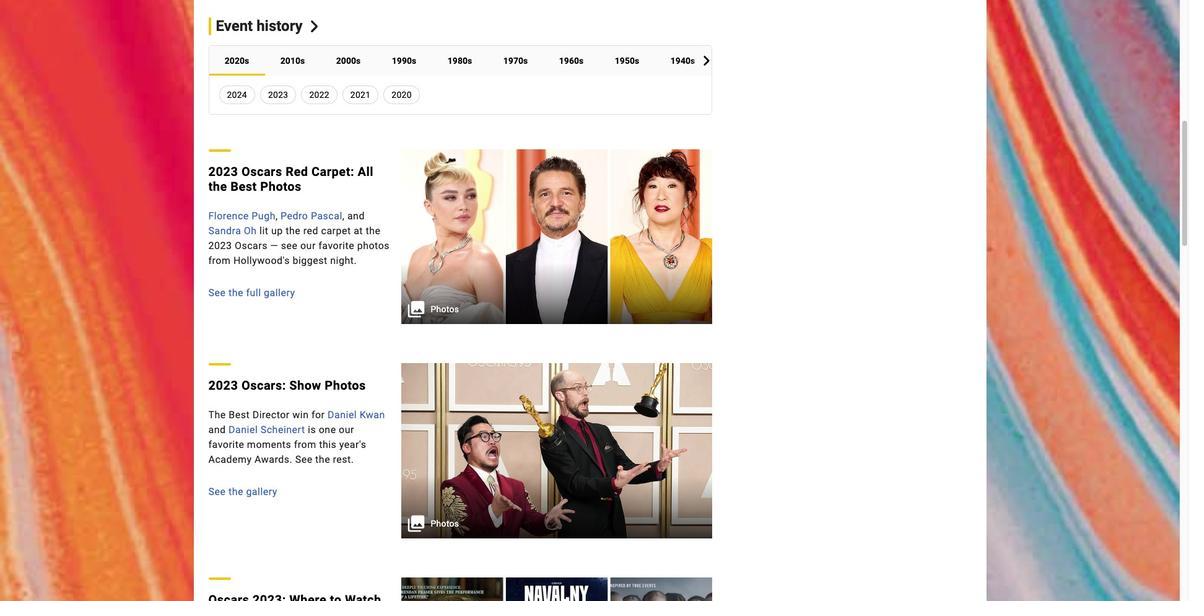 Task type: locate. For each thing, give the bounding box(es) containing it.
2023 inside 2023 oscars red carpet: all the best photos
[[209, 164, 238, 179]]

photos group
[[401, 149, 713, 324], [401, 363, 713, 539]]

1 horizontal spatial ,
[[343, 210, 345, 222]]

our inside is one our favorite moments from this year's academy awards. see the rest.
[[339, 424, 354, 436]]

oscars left red
[[242, 164, 282, 179]]

photos
[[357, 240, 390, 251]]

florence pugh link
[[209, 210, 276, 222]]

0 horizontal spatial ,
[[276, 210, 278, 222]]

1 horizontal spatial our
[[339, 424, 354, 436]]

from down is in the bottom left of the page
[[294, 439, 317, 451]]

daniel
[[328, 409, 357, 421], [229, 424, 258, 436]]

at
[[354, 225, 363, 237]]

favorite inside is one our favorite moments from this year's academy awards. see the rest.
[[209, 439, 244, 451]]

see the gallery button
[[209, 485, 391, 500]]

and up at
[[348, 210, 365, 222]]

from
[[209, 255, 231, 266], [294, 439, 317, 451]]

2024
[[227, 90, 247, 100]]

2 event photo image from the top
[[401, 363, 713, 539]]

1 photos group from the top
[[401, 149, 713, 324]]

best inside 2023 oscars red carpet: all the best photos
[[231, 179, 257, 194]]

2023 up the florence
[[209, 164, 238, 179]]

the down the academy
[[229, 486, 244, 498]]

our inside lit up the red carpet at the 2023 oscars — see our favorite photos from hollywood's biggest night.
[[301, 240, 316, 251]]

the up the florence
[[209, 179, 227, 194]]

2023 up the
[[209, 378, 238, 393]]

favorite down carpet
[[319, 240, 355, 251]]

photos link for 2023 oscars red carpet: all the best photos
[[401, 149, 713, 324]]

lit
[[260, 225, 269, 237]]

0 vertical spatial photos link
[[401, 149, 713, 324]]

, up carpet
[[343, 210, 345, 222]]

see left full
[[209, 287, 226, 299]]

from down sandra
[[209, 255, 231, 266]]

, up up
[[276, 210, 278, 222]]

the
[[209, 409, 226, 421]]

,
[[276, 210, 278, 222], [343, 210, 345, 222]]

tab list
[[209, 46, 767, 75]]

0 vertical spatial and
[[348, 210, 365, 222]]

1990s tab
[[376, 46, 432, 75]]

night.
[[330, 255, 357, 266]]

0 horizontal spatial daniel
[[229, 424, 258, 436]]

2023 down sandra
[[209, 240, 232, 251]]

the inside 2023 oscars red carpet: all the best photos
[[209, 179, 227, 194]]

pedro pascal link
[[281, 210, 343, 222]]

daniel up the moments
[[229, 424, 258, 436]]

see for 2023 oscars red carpet: all the best photos
[[209, 287, 226, 299]]

2021
[[351, 90, 371, 100]]

and down the
[[209, 424, 226, 436]]

rest.
[[333, 454, 354, 466]]

see down the academy
[[209, 486, 226, 498]]

1 vertical spatial favorite
[[209, 439, 244, 451]]

carpet
[[321, 225, 351, 237]]

1 vertical spatial event photo image
[[401, 363, 713, 539]]

0 horizontal spatial favorite
[[209, 439, 244, 451]]

1 vertical spatial gallery
[[246, 486, 278, 498]]

1 vertical spatial see
[[295, 454, 313, 466]]

and inside the best director win for daniel kwan and daniel scheinert
[[209, 424, 226, 436]]

photos
[[260, 179, 302, 194], [431, 304, 459, 314], [325, 378, 366, 393], [431, 519, 459, 529]]

show
[[290, 378, 322, 393]]

1980s tab
[[432, 46, 488, 75]]

1 horizontal spatial and
[[348, 210, 365, 222]]

tab
[[711, 46, 767, 75]]

the inside is one our favorite moments from this year's academy awards. see the rest.
[[316, 454, 330, 466]]

group
[[401, 577, 713, 601]]

our up year's
[[339, 424, 354, 436]]

1970s tab
[[488, 46, 544, 75]]

gallery right full
[[264, 287, 295, 299]]

1980s
[[448, 56, 472, 66]]

see
[[209, 287, 226, 299], [295, 454, 313, 466], [209, 486, 226, 498]]

2 photos link from the top
[[401, 363, 713, 538]]

favorite up the academy
[[209, 439, 244, 451]]

sandra
[[209, 225, 241, 237]]

0 vertical spatial photos group
[[401, 149, 713, 324]]

0 vertical spatial from
[[209, 255, 231, 266]]

1 vertical spatial photos group
[[401, 363, 713, 539]]

2023 inside 2023 button
[[268, 90, 288, 100]]

2010s
[[281, 56, 305, 66]]

1 event photo image from the top
[[401, 149, 713, 324]]

1990s
[[392, 56, 417, 66]]

2 photos group from the top
[[401, 363, 713, 539]]

0 vertical spatial daniel
[[328, 409, 357, 421]]

see the gallery
[[209, 486, 278, 498]]

best
[[231, 179, 257, 194], [229, 409, 250, 421]]

photos link for 2023 oscars: show photos
[[401, 363, 713, 538]]

is
[[308, 424, 316, 436]]

1 vertical spatial photos link
[[401, 363, 713, 538]]

0 vertical spatial our
[[301, 240, 316, 251]]

from inside is one our favorite moments from this year's academy awards. see the rest.
[[294, 439, 317, 451]]

academy
[[209, 454, 252, 466]]

2 vertical spatial see
[[209, 486, 226, 498]]

0 horizontal spatial and
[[209, 424, 226, 436]]

0 vertical spatial oscars
[[242, 164, 282, 179]]

1 vertical spatial and
[[209, 424, 226, 436]]

daniel scheinert link
[[229, 424, 305, 436]]

and inside florence pugh , pedro pascal , and sandra oh
[[348, 210, 365, 222]]

event photo image for 2023 oscars: show photos
[[401, 363, 713, 539]]

daniel up one at the left bottom of page
[[328, 409, 357, 421]]

1 vertical spatial oscars
[[235, 240, 268, 251]]

best up florence pugh link
[[231, 179, 257, 194]]

2020 button
[[384, 85, 420, 104]]

2023 down 2010s at the top left
[[268, 90, 288, 100]]

0 horizontal spatial from
[[209, 255, 231, 266]]

our
[[301, 240, 316, 251], [339, 424, 354, 436]]

the
[[209, 179, 227, 194], [286, 225, 301, 237], [366, 225, 381, 237], [229, 287, 244, 299], [316, 454, 330, 466], [229, 486, 244, 498]]

0 vertical spatial see
[[209, 287, 226, 299]]

pedro
[[281, 210, 308, 222]]

best right the
[[229, 409, 250, 421]]

2010s tab
[[265, 46, 321, 75]]

for
[[312, 409, 325, 421]]

1 photos link from the top
[[401, 149, 713, 324]]

0 vertical spatial best
[[231, 179, 257, 194]]

1 horizontal spatial from
[[294, 439, 317, 451]]

up
[[271, 225, 283, 237]]

2 , from the left
[[343, 210, 345, 222]]

2023
[[268, 90, 288, 100], [209, 164, 238, 179], [209, 240, 232, 251], [209, 378, 238, 393]]

event photo image for 2023 oscars red carpet: all the best photos
[[401, 149, 713, 324]]

photos link
[[401, 149, 713, 324], [401, 363, 713, 538]]

gallery down awards.
[[246, 486, 278, 498]]

moments
[[247, 439, 291, 451]]

0 vertical spatial favorite
[[319, 240, 355, 251]]

and
[[348, 210, 365, 222], [209, 424, 226, 436]]

favorite
[[319, 240, 355, 251], [209, 439, 244, 451]]

the down this
[[316, 454, 330, 466]]

gallery
[[264, 287, 295, 299], [246, 486, 278, 498]]

tab list containing 2020s
[[209, 46, 767, 75]]

0 vertical spatial event photo image
[[401, 149, 713, 324]]

history
[[257, 17, 303, 35]]

sandra oh link
[[209, 225, 257, 237]]

our up biggest at the left of page
[[301, 240, 316, 251]]

1 vertical spatial from
[[294, 439, 317, 451]]

oscars down oh
[[235, 240, 268, 251]]

1 vertical spatial best
[[229, 409, 250, 421]]

2021 button
[[343, 85, 379, 104]]

1 horizontal spatial favorite
[[319, 240, 355, 251]]

1 vertical spatial our
[[339, 424, 354, 436]]

event photo image
[[401, 149, 713, 324], [401, 363, 713, 539]]

0 horizontal spatial our
[[301, 240, 316, 251]]

1 , from the left
[[276, 210, 278, 222]]

daniel kwan link
[[328, 409, 385, 421]]

oscars
[[242, 164, 282, 179], [235, 240, 268, 251]]

2020s
[[225, 56, 249, 66]]

see right awards.
[[295, 454, 313, 466]]



Task type: describe. For each thing, give the bounding box(es) containing it.
florence
[[209, 210, 249, 222]]

2023 button
[[260, 85, 296, 104]]

1960s
[[560, 56, 584, 66]]

scheinert
[[261, 424, 305, 436]]

photos group for 2023 oscars: show photos
[[401, 363, 713, 539]]

photos group for 2023 oscars red carpet: all the best photos
[[401, 149, 713, 324]]

2000s
[[336, 56, 361, 66]]

photos inside 2023 oscars red carpet: all the best photos
[[260, 179, 302, 194]]

0 vertical spatial gallery
[[264, 287, 295, 299]]

awards.
[[255, 454, 293, 466]]

favorite inside lit up the red carpet at the 2023 oscars — see our favorite photos from hollywood's biggest night.
[[319, 240, 355, 251]]

event
[[216, 17, 253, 35]]

2023 inside lit up the red carpet at the 2023 oscars — see our favorite photos from hollywood's biggest night.
[[209, 240, 232, 251]]

year's
[[340, 439, 367, 451]]

2000s tab
[[321, 46, 376, 75]]

all
[[358, 164, 374, 179]]

1 vertical spatial daniel
[[229, 424, 258, 436]]

event history link
[[209, 17, 321, 35]]

this
[[319, 439, 337, 451]]

the left full
[[229, 287, 244, 299]]

the right at
[[366, 225, 381, 237]]

hollywood's
[[234, 255, 290, 266]]

oscars inside 2023 oscars red carpet: all the best photos
[[242, 164, 282, 179]]

best inside the best director win for daniel kwan and daniel scheinert
[[229, 409, 250, 421]]

chevron right inline image
[[309, 20, 321, 32]]

1960s tab
[[544, 46, 600, 75]]

is one our favorite moments from this year's academy awards. see the rest.
[[209, 424, 367, 466]]

2022
[[310, 90, 330, 100]]

see
[[281, 240, 298, 251]]

director
[[253, 409, 290, 421]]

2023 for 2023 oscars: show photos
[[209, 378, 238, 393]]

kwan
[[360, 409, 385, 421]]

1940s
[[671, 56, 695, 66]]

from inside lit up the red carpet at the 2023 oscars — see our favorite photos from hollywood's biggest night.
[[209, 255, 231, 266]]

editorial image image
[[401, 577, 713, 601]]

oh
[[244, 225, 257, 237]]

pugh
[[252, 210, 276, 222]]

see for 2023 oscars: show photos
[[209, 486, 226, 498]]

see the full gallery button
[[209, 286, 391, 300]]

red
[[286, 164, 308, 179]]

lit up the red carpet at the 2023 oscars — see our favorite photos from hollywood's biggest night.
[[209, 225, 390, 266]]

1 horizontal spatial daniel
[[328, 409, 357, 421]]

2023 oscars: show photos
[[209, 378, 366, 393]]

chevron right inline image
[[702, 56, 712, 66]]

1940s tab
[[655, 46, 711, 75]]

one
[[319, 424, 336, 436]]

florence pugh , pedro pascal , and sandra oh
[[209, 210, 365, 237]]

2023 oscars red carpet: all the best photos
[[209, 164, 374, 194]]

red
[[304, 225, 319, 237]]

2020s tab
[[209, 46, 265, 75]]

oscars:
[[242, 378, 286, 393]]

2022 button
[[301, 85, 338, 104]]

pascal
[[311, 210, 343, 222]]

carpet:
[[312, 164, 355, 179]]

1950s tab
[[600, 46, 655, 75]]

the down pedro
[[286, 225, 301, 237]]

win
[[293, 409, 309, 421]]

oscars inside lit up the red carpet at the 2023 oscars — see our favorite photos from hollywood's biggest night.
[[235, 240, 268, 251]]

the best director win for daniel kwan and daniel scheinert
[[209, 409, 385, 436]]

see the full gallery
[[209, 287, 295, 299]]

—
[[270, 240, 278, 251]]

2020
[[392, 90, 412, 100]]

1970s
[[504, 56, 528, 66]]

2024 button
[[219, 85, 255, 104]]

event history
[[216, 17, 303, 35]]

biggest
[[293, 255, 328, 266]]

full
[[246, 287, 261, 299]]

see inside is one our favorite moments from this year's academy awards. see the rest.
[[295, 454, 313, 466]]

2023 for 2023
[[268, 90, 288, 100]]

1950s
[[615, 56, 640, 66]]

2023 for 2023 oscars red carpet: all the best photos
[[209, 164, 238, 179]]



Task type: vqa. For each thing, say whether or not it's contained in the screenshot.
top BEST
yes



